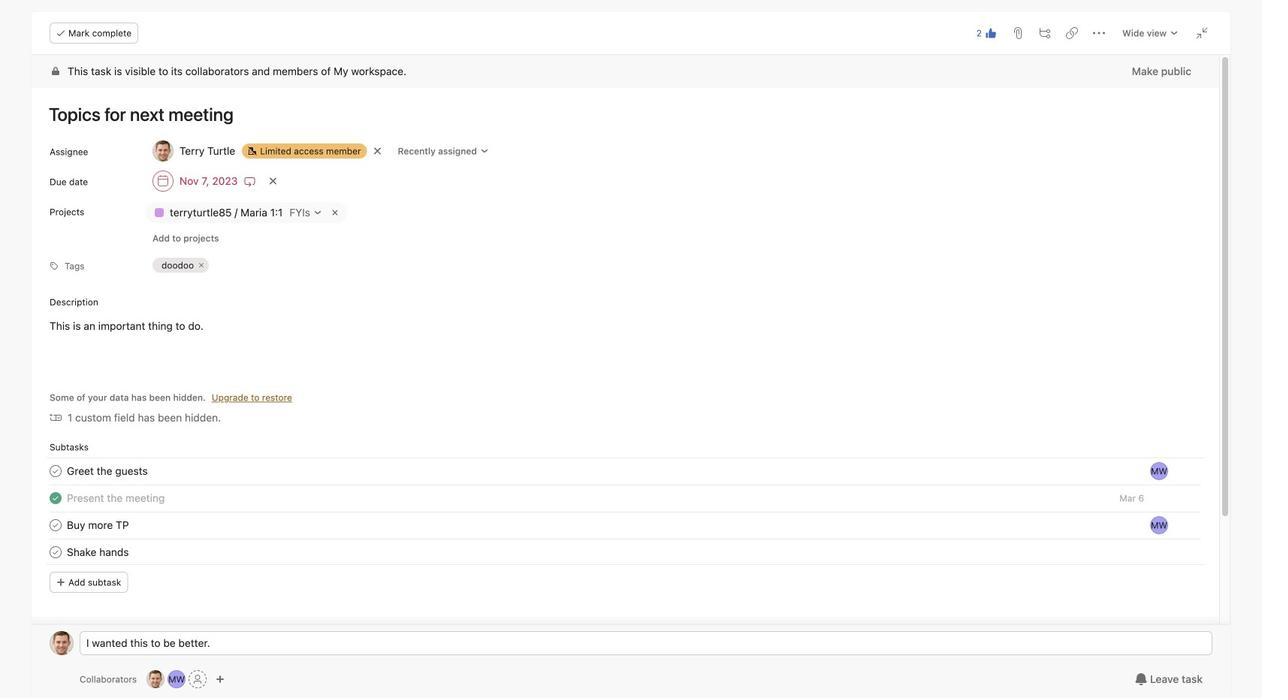 Task type: locate. For each thing, give the bounding box(es) containing it.
Mark complete checkbox
[[47, 462, 65, 480], [47, 516, 65, 534], [47, 543, 65, 561]]

2 vertical spatial mark complete checkbox
[[47, 543, 65, 561]]

0 vertical spatial task name text field
[[39, 97, 1202, 132]]

attachments: add a file to this task, topics for next meeting image
[[1012, 27, 1024, 39]]

list item
[[32, 458, 1220, 485], [32, 485, 1220, 512], [32, 512, 1220, 539], [32, 539, 1220, 566]]

1 vertical spatial toggle assignee popover image
[[1151, 516, 1169, 534]]

Completed checkbox
[[47, 489, 65, 507]]

task name text field for 1st list item from the bottom
[[67, 544, 129, 561]]

copy task link image
[[1066, 27, 1078, 39]]

3 mark complete checkbox from the top
[[47, 543, 65, 561]]

0 vertical spatial task name text field
[[67, 490, 165, 507]]

1 mark complete image from the top
[[47, 462, 65, 480]]

1 vertical spatial mark complete checkbox
[[47, 516, 65, 534]]

1 mark complete checkbox from the top
[[47, 462, 65, 480]]

mark complete checkbox for first list item from the top of the the topics for next meeting dialog
[[47, 462, 65, 480]]

1 task name text field from the top
[[67, 490, 165, 507]]

1 vertical spatial mark complete image
[[47, 516, 65, 534]]

0 vertical spatial mark complete image
[[47, 462, 65, 480]]

1 toggle assignee popover image from the top
[[1151, 462, 1169, 480]]

2 vertical spatial task name text field
[[67, 544, 129, 561]]

Task Name text field
[[39, 97, 1202, 132], [67, 463, 148, 480], [67, 544, 129, 561]]

1 vertical spatial task name text field
[[67, 463, 148, 480]]

0 vertical spatial mark complete checkbox
[[47, 462, 65, 480]]

4 list item from the top
[[32, 539, 1220, 566]]

toggle assignee popover image
[[1151, 462, 1169, 480], [1151, 516, 1169, 534]]

3 list item from the top
[[32, 512, 1220, 539]]

add or remove collaborators image
[[168, 670, 186, 688], [216, 675, 225, 684]]

1 vertical spatial task name text field
[[67, 517, 129, 534]]

main content
[[32, 55, 1220, 698]]

2 mark complete checkbox from the top
[[47, 516, 65, 534]]

topics for next meeting dialog
[[32, 12, 1231, 698]]

Task Name text field
[[67, 490, 165, 507], [67, 517, 129, 534]]

0 vertical spatial toggle assignee popover image
[[1151, 462, 1169, 480]]

2 task name text field from the top
[[67, 517, 129, 534]]

mark complete checkbox for 1st list item from the bottom
[[47, 543, 65, 561]]

mark complete image for 2nd toggle assignee popover icon from the top
[[47, 516, 65, 534]]

mark complete image
[[47, 462, 65, 480], [47, 516, 65, 534], [47, 543, 65, 561]]

task name text field for the mark complete checkbox corresponding to third list item from the top
[[67, 517, 129, 534]]

mark complete checkbox for third list item from the top
[[47, 516, 65, 534]]

2 vertical spatial mark complete image
[[47, 543, 65, 561]]

2 mark complete image from the top
[[47, 516, 65, 534]]



Task type: vqa. For each thing, say whether or not it's contained in the screenshot.
THE ADD SUBTASK "ICON"
yes



Task type: describe. For each thing, give the bounding box(es) containing it.
mark complete image for 1st toggle assignee popover icon
[[47, 462, 65, 480]]

task name text field for first list item from the top of the the topics for next meeting dialog
[[67, 463, 148, 480]]

more actions for this task image
[[1094, 27, 1106, 39]]

0 horizontal spatial add or remove collaborators image
[[168, 670, 186, 688]]

task name text field for completed checkbox on the left of page
[[67, 490, 165, 507]]

1 list item from the top
[[32, 458, 1220, 485]]

open user profile image
[[50, 631, 74, 655]]

3 mark complete image from the top
[[47, 543, 65, 561]]

2 likes. you liked this task image
[[985, 27, 997, 39]]

task name text field for main content within the the topics for next meeting dialog
[[39, 97, 1202, 132]]

collapse task pane image
[[1196, 27, 1209, 39]]

2 list item from the top
[[32, 485, 1220, 512]]

2 toggle assignee popover image from the top
[[1151, 516, 1169, 534]]

completed image
[[47, 489, 65, 507]]

1 horizontal spatial add or remove collaborators image
[[216, 675, 225, 684]]

remove image
[[329, 207, 341, 219]]

remove image
[[197, 261, 206, 270]]

main content inside the topics for next meeting dialog
[[32, 55, 1220, 698]]

add or remove collaborators image
[[147, 670, 165, 688]]

add subtask image
[[1039, 27, 1051, 39]]

clear due date image
[[269, 177, 278, 186]]

remove assignee image
[[373, 147, 382, 156]]



